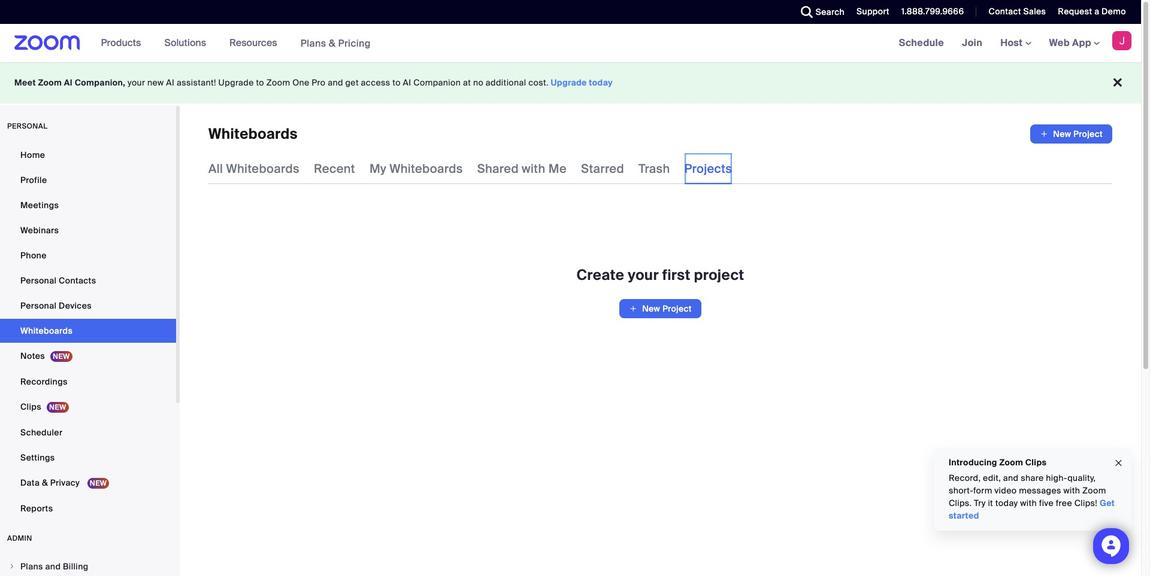Task type: vqa. For each thing, say whether or not it's contained in the screenshot.
NO DATA
no



Task type: locate. For each thing, give the bounding box(es) containing it.
new project button
[[1031, 125, 1113, 144], [620, 300, 701, 319]]

&
[[329, 37, 336, 49], [42, 478, 48, 489]]

0 vertical spatial add image
[[1040, 128, 1049, 140]]

video
[[995, 486, 1017, 497]]

personal
[[20, 276, 57, 286], [20, 301, 57, 312]]

whiteboards right my
[[390, 161, 463, 177]]

with left me
[[522, 161, 546, 177]]

meetings navigation
[[890, 24, 1141, 63]]

0 horizontal spatial new project button
[[620, 300, 701, 319]]

0 vertical spatial new project
[[1053, 129, 1103, 140]]

plans inside the product information navigation
[[301, 37, 326, 49]]

personal for personal contacts
[[20, 276, 57, 286]]

clips up share
[[1026, 458, 1047, 469]]

1 horizontal spatial plans
[[301, 37, 326, 49]]

and left "billing"
[[45, 562, 61, 573]]

plans for plans & pricing
[[301, 37, 326, 49]]

and left the get
[[328, 77, 343, 88]]

1 personal from the top
[[20, 276, 57, 286]]

banner
[[0, 24, 1141, 63]]

right image
[[8, 564, 16, 571]]

plans & pricing
[[301, 37, 371, 49]]

request a demo
[[1058, 6, 1126, 17]]

0 horizontal spatial &
[[42, 478, 48, 489]]

1 vertical spatial clips
[[1026, 458, 1047, 469]]

0 vertical spatial with
[[522, 161, 546, 177]]

& left pricing
[[329, 37, 336, 49]]

contact sales link
[[980, 0, 1049, 24], [989, 6, 1046, 17]]

new for whiteboards
[[1053, 129, 1071, 140]]

new
[[1053, 129, 1071, 140], [642, 304, 660, 315]]

web app button
[[1049, 37, 1100, 49]]

projects
[[685, 161, 732, 177]]

personal
[[7, 122, 48, 131]]

1 vertical spatial new
[[642, 304, 660, 315]]

with
[[522, 161, 546, 177], [1064, 486, 1080, 497], [1020, 498, 1037, 509]]

recordings
[[20, 377, 68, 388]]

ai left companion
[[403, 77, 411, 88]]

search
[[816, 7, 845, 17]]

1 vertical spatial personal
[[20, 301, 57, 312]]

personal down phone
[[20, 276, 57, 286]]

all whiteboards
[[208, 161, 300, 177]]

with up free
[[1064, 486, 1080, 497]]

personal devices link
[[0, 294, 176, 318]]

2 horizontal spatial with
[[1064, 486, 1080, 497]]

zoom logo image
[[14, 35, 80, 50]]

upgrade down the product information navigation
[[218, 77, 254, 88]]

1 horizontal spatial today
[[996, 498, 1018, 509]]

1 horizontal spatial and
[[328, 77, 343, 88]]

0 vertical spatial clips
[[20, 402, 41, 413]]

0 horizontal spatial ai
[[64, 77, 73, 88]]

0 horizontal spatial today
[[589, 77, 613, 88]]

1 vertical spatial today
[[996, 498, 1018, 509]]

0 horizontal spatial with
[[522, 161, 546, 177]]

& inside personal menu menu
[[42, 478, 48, 489]]

clips
[[20, 402, 41, 413], [1026, 458, 1047, 469]]

add image
[[1040, 128, 1049, 140], [629, 303, 638, 315]]

add image for create your first project
[[629, 303, 638, 315]]

0 vertical spatial today
[[589, 77, 613, 88]]

share
[[1021, 473, 1044, 484]]

1 horizontal spatial your
[[628, 266, 659, 285]]

zoom up clips!
[[1083, 486, 1106, 497]]

zoom right meet
[[38, 77, 62, 88]]

2 vertical spatial and
[[45, 562, 61, 573]]

0 vertical spatial &
[[329, 37, 336, 49]]

1 horizontal spatial &
[[329, 37, 336, 49]]

plans inside menu item
[[20, 562, 43, 573]]

project
[[1074, 129, 1103, 140], [663, 304, 692, 315]]

host button
[[1001, 37, 1031, 49]]

1 horizontal spatial project
[[1074, 129, 1103, 140]]

personal down 'personal contacts'
[[20, 301, 57, 312]]

1 to from the left
[[256, 77, 264, 88]]

whiteboards up all whiteboards at the top of page
[[208, 125, 298, 143]]

your left the first on the top right
[[628, 266, 659, 285]]

trash
[[639, 161, 670, 177]]

settings link
[[0, 446, 176, 470]]

1 vertical spatial your
[[628, 266, 659, 285]]

pricing
[[338, 37, 371, 49]]

shared with me
[[477, 161, 567, 177]]

0 vertical spatial new
[[1053, 129, 1071, 140]]

solutions button
[[164, 24, 212, 62]]

zoom inside record, edit, and share high-quality, short-form video messages with zoom clips. try it today with five free clips!
[[1083, 486, 1106, 497]]

zoom
[[38, 77, 62, 88], [266, 77, 290, 88], [1000, 458, 1023, 469], [1083, 486, 1106, 497]]

& for privacy
[[42, 478, 48, 489]]

1 vertical spatial add image
[[629, 303, 638, 315]]

record,
[[949, 473, 981, 484]]

edit,
[[983, 473, 1001, 484]]

ai
[[64, 77, 73, 88], [166, 77, 174, 88], [403, 77, 411, 88]]

plans
[[301, 37, 326, 49], [20, 562, 43, 573]]

0 vertical spatial new project button
[[1031, 125, 1113, 144]]

your left new
[[128, 77, 145, 88]]

meet zoom ai companion, footer
[[0, 62, 1141, 104]]

1 horizontal spatial upgrade
[[551, 77, 587, 88]]

ai right new
[[166, 77, 174, 88]]

short-
[[949, 486, 974, 497]]

notes link
[[0, 344, 176, 369]]

0 vertical spatial personal
[[20, 276, 57, 286]]

home link
[[0, 143, 176, 167]]

0 horizontal spatial project
[[663, 304, 692, 315]]

whiteboards right 'all'
[[226, 161, 300, 177]]

to right access
[[393, 77, 401, 88]]

0 horizontal spatial your
[[128, 77, 145, 88]]

0 horizontal spatial clips
[[20, 402, 41, 413]]

2 personal from the top
[[20, 301, 57, 312]]

plans right the right image
[[20, 562, 43, 573]]

recent
[[314, 161, 355, 177]]

plans up the meet zoom ai companion, your new ai assistant! upgrade to zoom one pro and get access to ai companion at no additional cost. upgrade today at the top
[[301, 37, 326, 49]]

1 horizontal spatial add image
[[1040, 128, 1049, 140]]

clips up scheduler
[[20, 402, 41, 413]]

ai left companion,
[[64, 77, 73, 88]]

upgrade right cost.
[[551, 77, 587, 88]]

solutions
[[164, 37, 206, 49]]

my
[[370, 161, 386, 177]]

1 horizontal spatial to
[[393, 77, 401, 88]]

1 vertical spatial and
[[1003, 473, 1019, 484]]

1 horizontal spatial new
[[1053, 129, 1071, 140]]

& right data
[[42, 478, 48, 489]]

& inside the product information navigation
[[329, 37, 336, 49]]

get
[[1100, 498, 1115, 509]]

2 horizontal spatial and
[[1003, 473, 1019, 484]]

0 horizontal spatial to
[[256, 77, 264, 88]]

1 horizontal spatial new project button
[[1031, 125, 1113, 144]]

introducing
[[949, 458, 997, 469]]

new project for whiteboards
[[1053, 129, 1103, 140]]

0 horizontal spatial new project
[[642, 304, 692, 315]]

1 vertical spatial project
[[663, 304, 692, 315]]

a
[[1095, 6, 1100, 17]]

1 vertical spatial plans
[[20, 562, 43, 573]]

create your first project
[[577, 266, 744, 285]]

project for create your first project
[[663, 304, 692, 315]]

your
[[128, 77, 145, 88], [628, 266, 659, 285]]

whiteboards
[[208, 125, 298, 143], [226, 161, 300, 177], [390, 161, 463, 177], [20, 326, 73, 337]]

project for whiteboards
[[1074, 129, 1103, 140]]

0 vertical spatial your
[[128, 77, 145, 88]]

upgrade today link
[[551, 77, 613, 88]]

0 horizontal spatial upgrade
[[218, 77, 254, 88]]

introducing zoom clips
[[949, 458, 1047, 469]]

settings
[[20, 453, 55, 464]]

request
[[1058, 6, 1092, 17]]

assistant!
[[177, 77, 216, 88]]

new project
[[1053, 129, 1103, 140], [642, 304, 692, 315]]

& for pricing
[[329, 37, 336, 49]]

my whiteboards
[[370, 161, 463, 177]]

and up video
[[1003, 473, 1019, 484]]

new for create your first project
[[642, 304, 660, 315]]

and inside menu item
[[45, 562, 61, 573]]

clips!
[[1075, 498, 1098, 509]]

0 horizontal spatial and
[[45, 562, 61, 573]]

whiteboards inside personal menu menu
[[20, 326, 73, 337]]

plans and billing menu item
[[0, 556, 176, 577]]

request a demo link
[[1049, 0, 1141, 24], [1058, 6, 1126, 17]]

1 vertical spatial new project button
[[620, 300, 701, 319]]

with down messages
[[1020, 498, 1037, 509]]

1 horizontal spatial with
[[1020, 498, 1037, 509]]

0 vertical spatial project
[[1074, 129, 1103, 140]]

profile picture image
[[1113, 31, 1132, 50]]

0 horizontal spatial plans
[[20, 562, 43, 573]]

product information navigation
[[92, 24, 380, 63]]

messages
[[1019, 486, 1062, 497]]

quality,
[[1068, 473, 1096, 484]]

0 vertical spatial plans
[[301, 37, 326, 49]]

notes
[[20, 351, 45, 362]]

no
[[473, 77, 484, 88]]

1 vertical spatial new project
[[642, 304, 692, 315]]

scheduler
[[20, 428, 63, 439]]

1 horizontal spatial ai
[[166, 77, 174, 88]]

me
[[549, 161, 567, 177]]

1 horizontal spatial clips
[[1026, 458, 1047, 469]]

access
[[361, 77, 390, 88]]

new project button for whiteboards
[[1031, 125, 1113, 144]]

support
[[857, 6, 890, 17]]

it
[[988, 498, 993, 509]]

1 horizontal spatial new project
[[1053, 129, 1103, 140]]

personal devices
[[20, 301, 92, 312]]

cost.
[[529, 77, 549, 88]]

1 vertical spatial &
[[42, 478, 48, 489]]

schedule
[[899, 37, 944, 49]]

0 horizontal spatial add image
[[629, 303, 638, 315]]

demo
[[1102, 6, 1126, 17]]

2 ai from the left
[[166, 77, 174, 88]]

0 horizontal spatial new
[[642, 304, 660, 315]]

whiteboards down personal devices on the left bottom
[[20, 326, 73, 337]]

app
[[1072, 37, 1092, 49]]

join
[[962, 37, 983, 49]]

0 vertical spatial and
[[328, 77, 343, 88]]

2 horizontal spatial ai
[[403, 77, 411, 88]]

to
[[256, 77, 264, 88], [393, 77, 401, 88]]

to down resources dropdown button
[[256, 77, 264, 88]]

one
[[292, 77, 310, 88]]

record, edit, and share high-quality, short-form video messages with zoom clips. try it today with five free clips!
[[949, 473, 1106, 509]]



Task type: describe. For each thing, give the bounding box(es) containing it.
meet
[[14, 77, 36, 88]]

1 ai from the left
[[64, 77, 73, 88]]

data & privacy link
[[0, 471, 176, 496]]

recordings link
[[0, 370, 176, 394]]

get
[[345, 77, 359, 88]]

five
[[1039, 498, 1054, 509]]

devices
[[59, 301, 92, 312]]

data
[[20, 478, 40, 489]]

1 upgrade from the left
[[218, 77, 254, 88]]

new project button for create your first project
[[620, 300, 701, 319]]

clips.
[[949, 498, 972, 509]]

add image for whiteboards
[[1040, 128, 1049, 140]]

close image
[[1114, 457, 1124, 471]]

resources
[[230, 37, 277, 49]]

profile
[[20, 175, 47, 186]]

zoom up edit,
[[1000, 458, 1023, 469]]

search button
[[792, 0, 848, 24]]

new
[[147, 77, 164, 88]]

form
[[974, 486, 993, 497]]

clips link
[[0, 395, 176, 420]]

and inside 'meet zoom ai companion,' footer
[[328, 77, 343, 88]]

companion,
[[75, 77, 125, 88]]

started
[[949, 511, 980, 522]]

phone link
[[0, 244, 176, 268]]

billing
[[63, 562, 88, 573]]

meet zoom ai companion, your new ai assistant! upgrade to zoom one pro and get access to ai companion at no additional cost. upgrade today
[[14, 77, 613, 88]]

join link
[[953, 24, 992, 62]]

plans for plans and billing
[[20, 562, 43, 573]]

companion
[[414, 77, 461, 88]]

personal contacts link
[[0, 269, 176, 293]]

get started
[[949, 498, 1115, 522]]

1 vertical spatial with
[[1064, 486, 1080, 497]]

and inside record, edit, and share high-quality, short-form video messages with zoom clips. try it today with five free clips!
[[1003, 473, 1019, 484]]

host
[[1001, 37, 1025, 49]]

contact
[[989, 6, 1021, 17]]

web app
[[1049, 37, 1092, 49]]

data & privacy
[[20, 478, 82, 489]]

3 ai from the left
[[403, 77, 411, 88]]

free
[[1056, 498, 1072, 509]]

zoom left one
[[266, 77, 290, 88]]

create
[[577, 266, 624, 285]]

shared
[[477, 161, 519, 177]]

plans and billing
[[20, 562, 88, 573]]

admin
[[7, 534, 32, 544]]

today inside 'meet zoom ai companion,' footer
[[589, 77, 613, 88]]

today inside record, edit, and share high-quality, short-form video messages with zoom clips. try it today with five free clips!
[[996, 498, 1018, 509]]

2 upgrade from the left
[[551, 77, 587, 88]]

contact sales
[[989, 6, 1046, 17]]

at
[[463, 77, 471, 88]]

whiteboards link
[[0, 319, 176, 343]]

reports
[[20, 504, 53, 515]]

1.888.799.9666
[[902, 6, 964, 17]]

with inside the tabs of all whiteboard page tab list
[[522, 161, 546, 177]]

sales
[[1024, 6, 1046, 17]]

privacy
[[50, 478, 80, 489]]

new project for create your first project
[[642, 304, 692, 315]]

banner containing products
[[0, 24, 1141, 63]]

webinars link
[[0, 219, 176, 243]]

reports link
[[0, 497, 176, 521]]

home
[[20, 150, 45, 161]]

personal menu menu
[[0, 143, 176, 522]]

2 to from the left
[[393, 77, 401, 88]]

all
[[208, 161, 223, 177]]

profile link
[[0, 168, 176, 192]]

resources button
[[230, 24, 283, 62]]

schedule link
[[890, 24, 953, 62]]

additional
[[486, 77, 526, 88]]

project
[[694, 266, 744, 285]]

tabs of all whiteboard page tab list
[[208, 153, 732, 185]]

scheduler link
[[0, 421, 176, 445]]

personal for personal devices
[[20, 301, 57, 312]]

high-
[[1046, 473, 1068, 484]]

clips inside "link"
[[20, 402, 41, 413]]

2 vertical spatial with
[[1020, 498, 1037, 509]]

contacts
[[59, 276, 96, 286]]

products
[[101, 37, 141, 49]]

your inside 'meet zoom ai companion,' footer
[[128, 77, 145, 88]]

web
[[1049, 37, 1070, 49]]

meetings
[[20, 200, 59, 211]]

try
[[974, 498, 986, 509]]

meetings link
[[0, 194, 176, 217]]

first
[[663, 266, 691, 285]]



